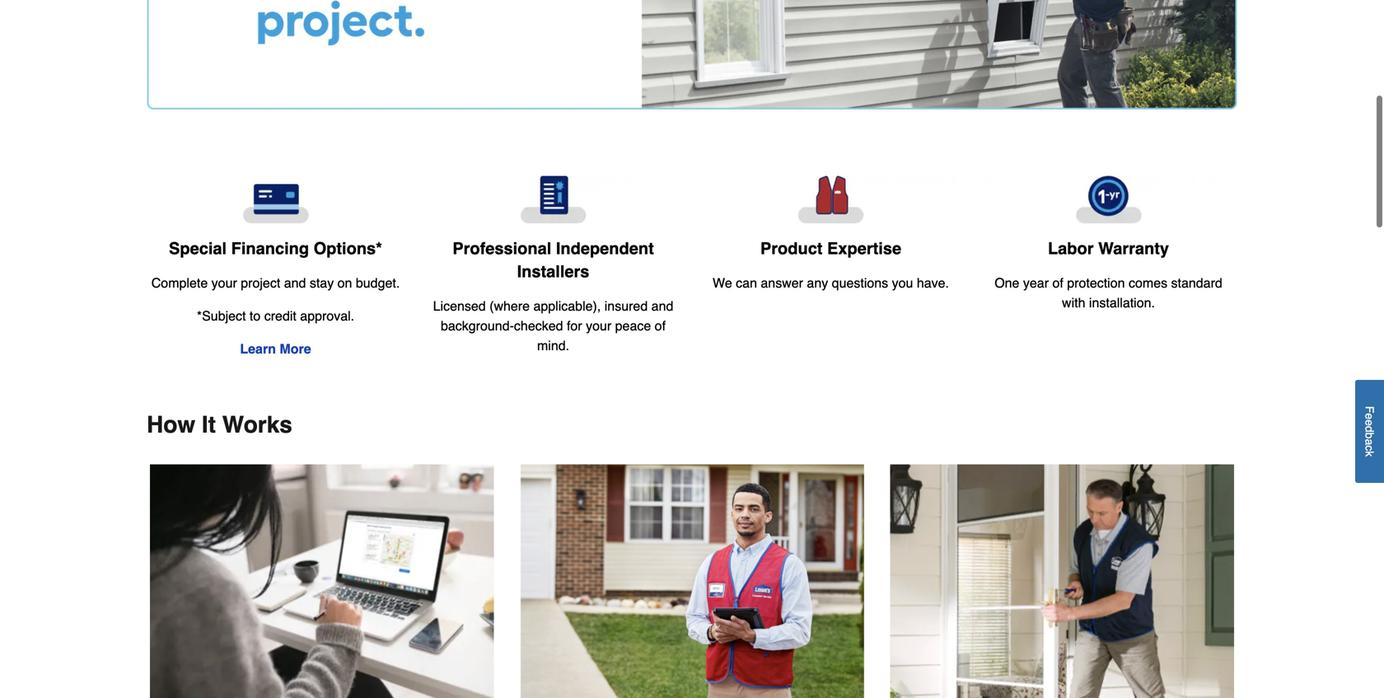 Task type: vqa. For each thing, say whether or not it's contained in the screenshot.
Installers
yes



Task type: locate. For each thing, give the bounding box(es) containing it.
stay
[[310, 275, 334, 291]]

0 horizontal spatial your
[[212, 275, 237, 291]]

and
[[284, 275, 306, 291], [652, 298, 674, 314]]

1 horizontal spatial of
[[1053, 275, 1064, 291]]

2 e from the top
[[1364, 420, 1377, 426]]

a man in khaki pants, a button down shirt and a red lowe's vest in front of a white house. image
[[520, 465, 864, 698]]

and inside licensed (where applicable), insured and background-checked for your peace of mind.
[[652, 298, 674, 314]]

special
[[169, 239, 227, 258]]

more
[[280, 341, 311, 357]]

of
[[1053, 275, 1064, 291], [655, 318, 666, 333]]

to
[[250, 308, 261, 324]]

your up the *subject
[[212, 275, 237, 291]]

professional
[[453, 239, 552, 258]]

insured
[[605, 298, 648, 314]]

1 vertical spatial and
[[652, 298, 674, 314]]

k
[[1364, 451, 1377, 457]]

e up 'd'
[[1364, 413, 1377, 420]]

0 horizontal spatial of
[[655, 318, 666, 333]]

e
[[1364, 413, 1377, 420], [1364, 420, 1377, 426]]

and left stay
[[284, 275, 306, 291]]

professional independent installers
[[453, 239, 654, 281]]

1 vertical spatial your
[[586, 318, 612, 333]]

b
[[1364, 433, 1377, 439]]

how it works
[[147, 412, 293, 438]]

credit
[[264, 308, 297, 324]]

0 vertical spatial your
[[212, 275, 237, 291]]

product
[[761, 239, 823, 258]]

your right for
[[586, 318, 612, 333]]

answer
[[761, 275, 804, 291]]

(where
[[490, 298, 530, 314]]

product expertise
[[761, 239, 902, 258]]

0 horizontal spatial and
[[284, 275, 306, 291]]

0 vertical spatial of
[[1053, 275, 1064, 291]]

installers
[[517, 262, 590, 281]]

questions
[[832, 275, 889, 291]]

licensed
[[433, 298, 486, 314]]

learn more
[[240, 341, 311, 357]]

complete your project and stay on budget.
[[151, 275, 400, 291]]

how
[[147, 412, 195, 438]]

1 horizontal spatial and
[[652, 298, 674, 314]]

e up b
[[1364, 420, 1377, 426]]

complete
[[151, 275, 208, 291]]

any
[[807, 275, 829, 291]]

can
[[736, 275, 758, 291]]

your
[[212, 275, 237, 291], [586, 318, 612, 333]]

labor
[[1048, 239, 1094, 258]]

1 vertical spatial of
[[655, 318, 666, 333]]

applicable),
[[534, 298, 601, 314]]

mind.
[[537, 338, 570, 353]]

1 horizontal spatial your
[[586, 318, 612, 333]]

works
[[222, 412, 293, 438]]

f
[[1364, 406, 1377, 413]]

a blue 1-year labor warranty icon. image
[[983, 176, 1235, 224]]

for
[[567, 318, 582, 333]]

of right "year" at right top
[[1053, 275, 1064, 291]]

and right insured
[[652, 298, 674, 314]]

0 vertical spatial and
[[284, 275, 306, 291]]

peace
[[615, 318, 651, 333]]

with
[[1063, 295, 1086, 310]]

of right the peace
[[655, 318, 666, 333]]

installation.
[[1090, 295, 1156, 310]]

comes
[[1129, 275, 1168, 291]]

special financing options*
[[169, 239, 382, 258]]

a dark blue background check icon. image
[[428, 176, 679, 224]]

a man in a vest installing a door. image
[[891, 465, 1235, 698]]

your inside licensed (where applicable), insured and background-checked for your peace of mind.
[[586, 318, 612, 333]]

learn more link
[[240, 341, 311, 357]]

checked
[[514, 318, 563, 333]]

on
[[338, 275, 352, 291]]



Task type: describe. For each thing, give the bounding box(es) containing it.
approval.
[[300, 308, 355, 324]]

have.
[[917, 275, 950, 291]]

d
[[1364, 426, 1377, 433]]

one
[[995, 275, 1020, 291]]

a
[[1364, 439, 1377, 445]]

f e e d b a c k button
[[1356, 380, 1385, 483]]

background-
[[441, 318, 514, 333]]

*subject
[[197, 308, 246, 324]]

learn
[[240, 341, 276, 357]]

c
[[1364, 445, 1377, 451]]

f e e d b a c k
[[1364, 406, 1377, 457]]

budget.
[[356, 275, 400, 291]]

a lowe's red vest icon. image
[[706, 176, 957, 224]]

expertise
[[828, 239, 902, 258]]

a dark blue credit card icon. image
[[150, 176, 401, 224]]

it
[[202, 412, 216, 438]]

financing
[[231, 239, 309, 258]]

of inside 'one year of protection comes standard with installation.'
[[1053, 275, 1064, 291]]

project
[[241, 275, 280, 291]]

of inside licensed (where applicable), insured and background-checked for your peace of mind.
[[655, 318, 666, 333]]

year
[[1024, 275, 1049, 291]]

you
[[892, 275, 914, 291]]

labor warranty
[[1048, 239, 1170, 258]]

a dark-haired woman using a laptop on a white desk viewing the lowe's installation services page. image
[[150, 465, 494, 698]]

let us handle your next exterior home project. image
[[147, 0, 1238, 110]]

protection
[[1068, 275, 1126, 291]]

we can answer any questions you have.
[[713, 275, 950, 291]]

1 e from the top
[[1364, 413, 1377, 420]]

warranty
[[1099, 239, 1170, 258]]

*subject to credit approval.
[[197, 308, 355, 324]]

standard
[[1172, 275, 1223, 291]]

options*
[[314, 239, 382, 258]]

licensed (where applicable), insured and background-checked for your peace of mind.
[[433, 298, 674, 353]]

independent
[[556, 239, 654, 258]]

we
[[713, 275, 733, 291]]

one year of protection comes standard with installation.
[[995, 275, 1223, 310]]



